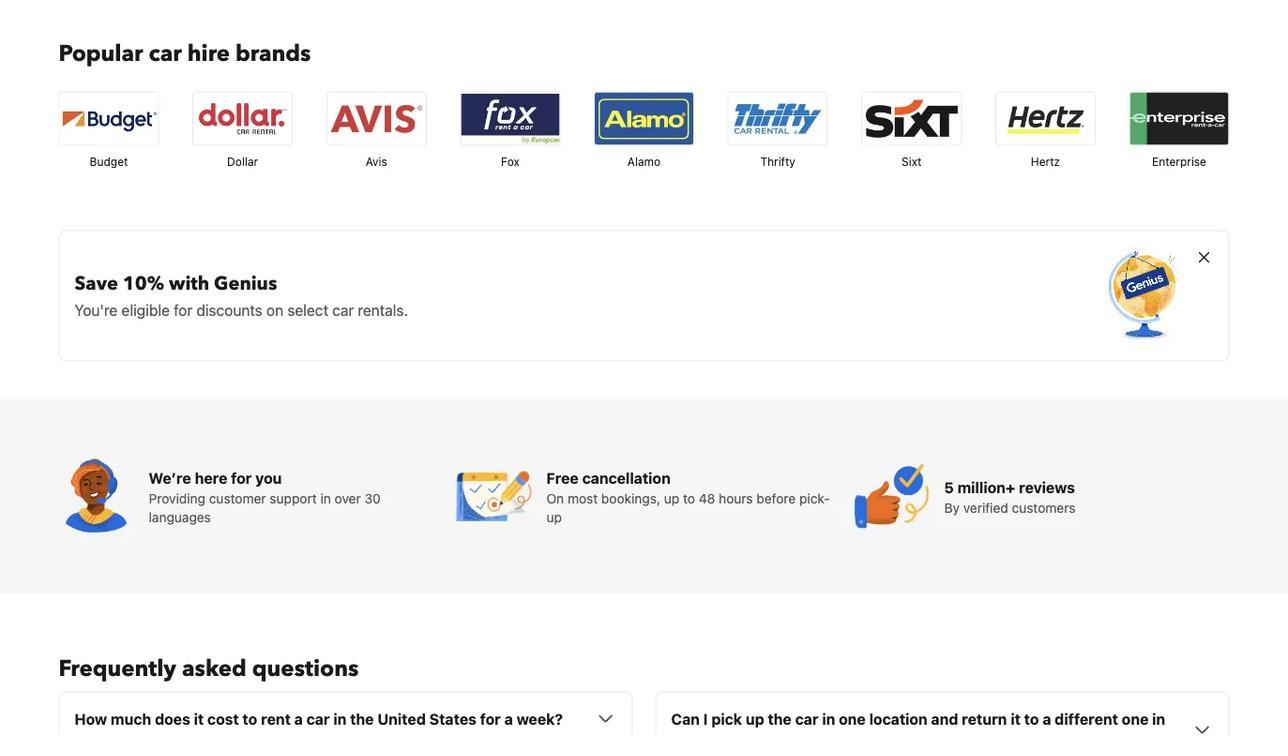 Task type: vqa. For each thing, say whether or not it's contained in the screenshot.
does on the bottom left
yes



Task type: describe. For each thing, give the bounding box(es) containing it.
10%
[[123, 270, 164, 296]]

over
[[335, 490, 361, 506]]

popular car hire brands
[[59, 38, 311, 69]]

by
[[944, 500, 960, 515]]

enterprise
[[1152, 155, 1206, 168]]

free cancellation image
[[456, 459, 531, 534]]

on
[[546, 490, 564, 506]]

in left location
[[822, 710, 835, 728]]

free
[[546, 469, 579, 487]]

budget
[[90, 155, 128, 168]]

how
[[75, 710, 107, 728]]

sixt
[[902, 155, 922, 168]]

popular
[[59, 38, 143, 69]]

2 a from the left
[[504, 710, 513, 728]]

return
[[962, 710, 1007, 728]]

5 million+ reviews image
[[854, 459, 929, 534]]

in down questions
[[333, 710, 347, 728]]

million+
[[958, 478, 1015, 496]]

you're
[[75, 301, 118, 319]]

0 vertical spatial up
[[664, 490, 679, 506]]

car inside can i pick up the car in one location and return it to a different one in the united states?
[[795, 710, 819, 728]]

can i pick up the car in one location and return it to a different one in the united states? button
[[671, 708, 1214, 736]]

in inside we're here for you providing customer support in over 30 languages
[[320, 490, 331, 506]]

brands
[[235, 38, 311, 69]]

languages
[[149, 509, 211, 525]]

rentals.
[[358, 301, 408, 319]]

verified
[[963, 500, 1008, 515]]

frequently
[[59, 654, 176, 685]]

i
[[703, 710, 708, 728]]

can i pick up the car in one location and return it to a different one in the united states?
[[671, 710, 1165, 736]]

states?
[[751, 733, 806, 736]]

fox logo image
[[461, 92, 560, 145]]

pick
[[711, 710, 742, 728]]

avis
[[366, 155, 387, 168]]

sixt logo image
[[862, 92, 961, 145]]

1 a from the left
[[294, 710, 303, 728]]

alamo
[[628, 155, 661, 168]]

can
[[671, 710, 700, 728]]

customers
[[1012, 500, 1076, 515]]

cancellation
[[582, 469, 671, 487]]

how much does it cost to rent a car in the united states for a week? button
[[75, 708, 617, 730]]

up inside can i pick up the car in one location and return it to a different one in the united states?
[[746, 710, 764, 728]]

a inside can i pick up the car in one location and return it to a different one in the united states?
[[1043, 710, 1051, 728]]

dollar logo image
[[193, 92, 292, 145]]

you
[[255, 469, 282, 487]]

we're here for you providing customer support in over 30 languages
[[149, 469, 381, 525]]

asked
[[182, 654, 247, 685]]

select
[[287, 301, 328, 319]]

2 one from the left
[[1122, 710, 1149, 728]]

eligible
[[122, 301, 170, 319]]

week?
[[517, 710, 563, 728]]

cost
[[207, 710, 239, 728]]

reviews
[[1019, 478, 1075, 496]]

providing
[[149, 490, 205, 506]]

to inside free cancellation on most bookings, up to 48 hours before pick- up
[[683, 490, 695, 506]]

we're
[[149, 469, 191, 487]]



Task type: locate. For each thing, give the bounding box(es) containing it.
1 horizontal spatial united
[[699, 733, 747, 736]]

hertz
[[1031, 155, 1060, 168]]

united inside can i pick up the car in one location and return it to a different one in the united states?
[[699, 733, 747, 736]]

hertz logo image
[[996, 92, 1095, 145]]

united down pick
[[699, 733, 747, 736]]

1 horizontal spatial one
[[1122, 710, 1149, 728]]

car inside how much does it cost to rent a car in the united states for a week? dropdown button
[[306, 710, 330, 728]]

car right rent
[[306, 710, 330, 728]]

a left week? in the bottom left of the page
[[504, 710, 513, 728]]

to left 48
[[683, 490, 695, 506]]

0 horizontal spatial the
[[350, 710, 374, 728]]

different
[[1055, 710, 1118, 728]]

up down on at the left of the page
[[546, 509, 562, 525]]

customer
[[209, 490, 266, 506]]

car up the states?
[[795, 710, 819, 728]]

it left the cost at the left of page
[[194, 710, 204, 728]]

to inside can i pick up the car in one location and return it to a different one in the united states?
[[1024, 710, 1039, 728]]

in left over
[[320, 490, 331, 506]]

0 horizontal spatial for
[[174, 301, 192, 319]]

discounts
[[196, 301, 262, 319]]

car left the hire
[[149, 38, 182, 69]]

it
[[194, 710, 204, 728], [1011, 710, 1021, 728]]

to right the return
[[1024, 710, 1039, 728]]

thrifty
[[760, 155, 795, 168]]

0 horizontal spatial to
[[243, 710, 257, 728]]

for up customer
[[231, 469, 252, 487]]

up left 48
[[664, 490, 679, 506]]

0 vertical spatial united
[[378, 710, 426, 728]]

the
[[350, 710, 374, 728], [768, 710, 792, 728], [671, 733, 695, 736]]

2 vertical spatial up
[[746, 710, 764, 728]]

enterprise logo image
[[1130, 92, 1229, 145]]

united inside how much does it cost to rent a car in the united states for a week? dropdown button
[[378, 710, 426, 728]]

for inside we're here for you providing customer support in over 30 languages
[[231, 469, 252, 487]]

0 horizontal spatial it
[[194, 710, 204, 728]]

0 horizontal spatial a
[[294, 710, 303, 728]]

the down questions
[[350, 710, 374, 728]]

for
[[174, 301, 192, 319], [231, 469, 252, 487], [480, 710, 501, 728]]

and
[[931, 710, 958, 728]]

location
[[869, 710, 928, 728]]

2 horizontal spatial up
[[746, 710, 764, 728]]

for right states
[[480, 710, 501, 728]]

1 horizontal spatial for
[[231, 469, 252, 487]]

hours
[[719, 490, 753, 506]]

to
[[683, 490, 695, 506], [243, 710, 257, 728], [1024, 710, 1039, 728]]

one right the different
[[1122, 710, 1149, 728]]

1 vertical spatial united
[[699, 733, 747, 736]]

save
[[75, 270, 118, 296]]

one left location
[[839, 710, 866, 728]]

in
[[320, 490, 331, 506], [333, 710, 347, 728], [822, 710, 835, 728], [1152, 710, 1165, 728]]

2 horizontal spatial for
[[480, 710, 501, 728]]

it inside can i pick up the car in one location and return it to a different one in the united states?
[[1011, 710, 1021, 728]]

1 one from the left
[[839, 710, 866, 728]]

2 horizontal spatial to
[[1024, 710, 1039, 728]]

for inside dropdown button
[[480, 710, 501, 728]]

the down can
[[671, 733, 695, 736]]

with
[[169, 270, 209, 296]]

alamo logo image
[[595, 92, 693, 145]]

dollar
[[227, 155, 258, 168]]

before
[[757, 490, 796, 506]]

the up the states?
[[768, 710, 792, 728]]

1 horizontal spatial a
[[504, 710, 513, 728]]

2 it from the left
[[1011, 710, 1021, 728]]

1 horizontal spatial the
[[671, 733, 695, 736]]

0 horizontal spatial up
[[546, 509, 562, 525]]

pick-
[[799, 490, 830, 506]]

united
[[378, 710, 426, 728], [699, 733, 747, 736]]

states
[[429, 710, 476, 728]]

for down with
[[174, 301, 192, 319]]

1 horizontal spatial it
[[1011, 710, 1021, 728]]

one
[[839, 710, 866, 728], [1122, 710, 1149, 728]]

in right the different
[[1152, 710, 1165, 728]]

0 vertical spatial for
[[174, 301, 192, 319]]

car right select at the top of page
[[332, 301, 354, 319]]

fox
[[501, 155, 520, 168]]

up
[[664, 490, 679, 506], [546, 509, 562, 525], [746, 710, 764, 728]]

2 vertical spatial for
[[480, 710, 501, 728]]

rent
[[261, 710, 291, 728]]

a right rent
[[294, 710, 303, 728]]

it right the return
[[1011, 710, 1021, 728]]

30
[[364, 490, 381, 506]]

does
[[155, 710, 190, 728]]

frequently asked questions
[[59, 654, 359, 685]]

much
[[111, 710, 151, 728]]

5
[[944, 478, 954, 496]]

1 it from the left
[[194, 710, 204, 728]]

thrifty logo image
[[729, 92, 827, 145]]

questions
[[252, 654, 359, 685]]

how much does it cost to rent a car in the united states for a week?
[[75, 710, 563, 728]]

5 million+ reviews by verified customers
[[944, 478, 1076, 515]]

2 horizontal spatial the
[[768, 710, 792, 728]]

bookings,
[[601, 490, 660, 506]]

up up the states?
[[746, 710, 764, 728]]

avis logo image
[[327, 92, 426, 145]]

0 horizontal spatial one
[[839, 710, 866, 728]]

to left rent
[[243, 710, 257, 728]]

here
[[195, 469, 227, 487]]

a left the different
[[1043, 710, 1051, 728]]

0 horizontal spatial united
[[378, 710, 426, 728]]

hire
[[187, 38, 230, 69]]

3 a from the left
[[1043, 710, 1051, 728]]

1 vertical spatial for
[[231, 469, 252, 487]]

1 horizontal spatial up
[[664, 490, 679, 506]]

we're here for you image
[[59, 459, 134, 534]]

genius
[[214, 270, 277, 296]]

save 10% with genius you're eligible for discounts on select car rentals.
[[75, 270, 408, 319]]

1 horizontal spatial to
[[683, 490, 695, 506]]

car inside save 10% with genius you're eligible for discounts on select car rentals.
[[332, 301, 354, 319]]

support
[[270, 490, 317, 506]]

on
[[266, 301, 283, 319]]

car
[[149, 38, 182, 69], [332, 301, 354, 319], [306, 710, 330, 728], [795, 710, 819, 728]]

united left states
[[378, 710, 426, 728]]

a
[[294, 710, 303, 728], [504, 710, 513, 728], [1043, 710, 1051, 728]]

free cancellation on most bookings, up to 48 hours before pick- up
[[546, 469, 830, 525]]

most
[[568, 490, 598, 506]]

48
[[699, 490, 715, 506]]

for inside save 10% with genius you're eligible for discounts on select car rentals.
[[174, 301, 192, 319]]

budget logo image
[[60, 92, 158, 145]]

1 vertical spatial up
[[546, 509, 562, 525]]

2 horizontal spatial a
[[1043, 710, 1051, 728]]



